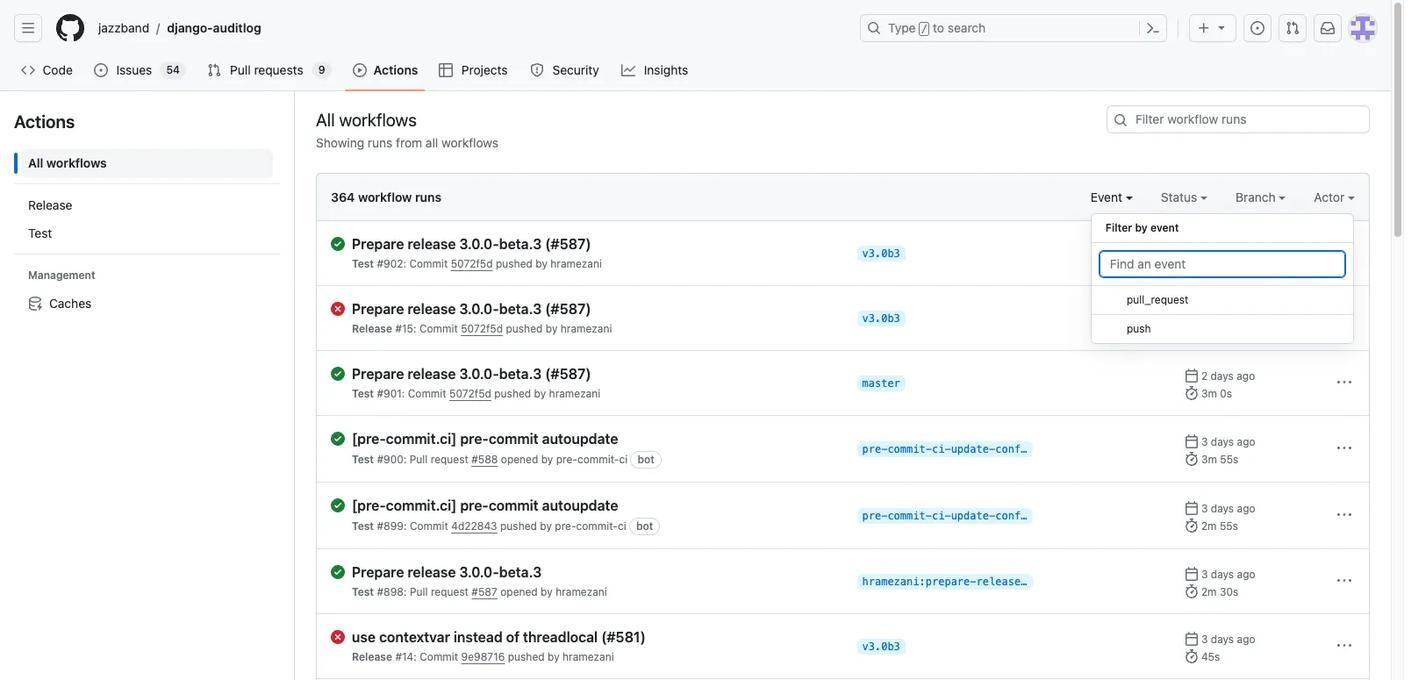 Task type: locate. For each thing, give the bounding box(es) containing it.
1 [pre-commit.ci] pre-commit autoupdate link from the top
[[352, 430, 843, 448]]

1 vertical spatial [pre-
[[352, 498, 386, 514]]

2 [pre-commit.ci] pre-commit autoupdate link from the top
[[352, 497, 843, 515]]

2 vertical spatial v3.0b3 link
[[857, 639, 906, 655]]

[pre-commit.ci] pre-commit autoupdate for opened             by
[[352, 431, 619, 447]]

0 vertical spatial pre-commit-ci-update-config link
[[857, 442, 1034, 457]]

3 days ago for 2m 55s
[[1202, 502, 1256, 515]]

run duration image left 45s at right
[[1185, 650, 1199, 664]]

0 vertical spatial ci
[[619, 453, 628, 466]]

1 vertical spatial pre-commit-ci-update-config link
[[857, 508, 1034, 524]]

[pre-commit.ci] pre-commit autoupdate up #588 at the left bottom of page
[[352, 431, 619, 447]]

2 down status popup button
[[1202, 240, 1208, 253]]

pull right the #898:
[[410, 586, 428, 599]]

2m left 30s
[[1202, 586, 1218, 599]]

4 show options image from the top
[[1338, 442, 1352, 456]]

ci- for 2m
[[932, 510, 952, 522]]

commit for prepare release 3.0.0-beta.3 (#587) test #901: commit 5072f5d pushed             by hramezani
[[408, 387, 447, 400]]

/ for type
[[922, 23, 928, 35]]

/
[[156, 21, 160, 36], [922, 23, 928, 35]]

request left #587 link at the bottom of the page
[[431, 586, 469, 599]]

1 horizontal spatial runs
[[415, 190, 442, 205]]

1 3.0.0- from the top
[[460, 236, 499, 252]]

55s for 3m 55s
[[1221, 453, 1239, 466]]

3 v3.0b3 from the top
[[863, 641, 901, 653]]

commit.ci] up '#899:'
[[386, 498, 457, 514]]

3 prepare from the top
[[352, 366, 404, 382]]

commit.ci] for commit
[[386, 498, 457, 514]]

1 vertical spatial 5072f5d link
[[461, 322, 503, 335]]

1 vertical spatial 2
[[1202, 305, 1208, 318]]

3m left 0s
[[1202, 387, 1218, 400]]

days up 45s at right
[[1212, 633, 1235, 646]]

graph image
[[622, 63, 636, 77]]

2 completed successfully image from the top
[[331, 367, 345, 381]]

2 show options image from the top
[[1338, 311, 1352, 325]]

config
[[996, 443, 1034, 456], [996, 510, 1034, 522]]

1 vertical spatial pre-commit-ci-update-config
[[863, 510, 1034, 522]]

test left the #898:
[[352, 586, 374, 599]]

0 vertical spatial commit.ci]
[[386, 431, 457, 447]]

days up 2m 30s
[[1212, 568, 1235, 581]]

ci- for 3m
[[932, 443, 952, 456]]

all workflows
[[316, 109, 417, 130], [28, 155, 107, 170]]

3 ago from the top
[[1237, 370, 1256, 383]]

5072f5d inside "prepare release 3.0.0-beta.3 (#587) test #901: commit 5072f5d pushed             by hramezani"
[[450, 387, 492, 400]]

0 vertical spatial completed successfully image
[[331, 237, 345, 251]]

/ inside the type / to search
[[922, 23, 928, 35]]

2 days ago
[[1202, 240, 1256, 253], [1202, 305, 1256, 318], [1202, 370, 1256, 383]]

2 vertical spatial run duration image
[[1185, 585, 1199, 599]]

1 vertical spatial ci
[[618, 520, 627, 533]]

menu
[[1091, 206, 1355, 358]]

2 vertical spatial (#587)
[[545, 366, 591, 382]]

1 run duration image from the top
[[1185, 386, 1199, 400]]

calendar image for use contextvar instead of threadlocal (#581)
[[1185, 632, 1199, 646]]

3 prepare release 3.0.0-beta.3 (#587) link from the top
[[352, 365, 843, 383]]

0 vertical spatial list
[[91, 14, 850, 42]]

release for prepare release 3.0.0-beta.3 (#587) test #901: commit 5072f5d pushed             by hramezani
[[408, 366, 456, 382]]

pre-commit-ci-update-config link
[[857, 442, 1034, 457], [857, 508, 1034, 524]]

1 vertical spatial runs
[[415, 190, 442, 205]]

pushed inside prepare release 3.0.0-beta.3 (#587) test #902: commit 5072f5d pushed             by hramezani
[[496, 257, 533, 270]]

by
[[1136, 221, 1148, 234], [536, 257, 548, 270], [546, 322, 558, 335], [534, 387, 546, 400], [542, 453, 554, 466], [540, 520, 552, 533], [541, 586, 553, 599], [548, 651, 560, 664]]

None search field
[[1107, 105, 1371, 133]]

3 3.0.0- from the top
[[460, 366, 499, 382]]

2 autoupdate from the top
[[542, 498, 619, 514]]

run duration image
[[1185, 256, 1199, 270], [1185, 452, 1199, 466], [1185, 650, 1199, 664]]

pushed inside "prepare release 3.0.0-beta.3 (#587) test #901: commit 5072f5d pushed             by hramezani"
[[495, 387, 531, 400]]

3 2 from the top
[[1202, 370, 1208, 383]]

3 3 from the top
[[1202, 568, 1209, 581]]

1 vertical spatial release
[[352, 322, 393, 335]]

1 [pre- from the top
[[352, 431, 386, 447]]

calendar image
[[1185, 304, 1199, 318], [1185, 501, 1199, 515], [1185, 567, 1199, 581], [1185, 632, 1199, 646]]

9e98716
[[461, 651, 505, 664]]

status
[[1162, 190, 1201, 205]]

[pre- for #900:
[[352, 431, 386, 447]]

3.0.0-
[[460, 236, 499, 252], [460, 301, 499, 317], [460, 366, 499, 382], [460, 565, 499, 580]]

beta.3 down prepare release 3.0.0-beta.3 (#587) test #902: commit 5072f5d pushed             by hramezani
[[499, 301, 542, 317]]

1 vertical spatial commit
[[489, 498, 539, 514]]

1 v3.0b3 from the top
[[863, 248, 901, 260]]

hramezani link for use contextvar instead of threadlocal (#581) release #14: commit 9e98716 pushed             by hramezani
[[563, 651, 614, 664]]

1 vertical spatial workflows
[[442, 135, 499, 150]]

3 calendar image from the top
[[1185, 567, 1199, 581]]

commit-
[[888, 443, 933, 456], [578, 453, 619, 466], [888, 510, 933, 522], [577, 520, 618, 533]]

jazzband link
[[91, 14, 156, 42]]

test left '#899:'
[[352, 520, 374, 533]]

ago up 3m 55s
[[1238, 436, 1256, 449]]

2 release from the top
[[408, 301, 456, 317]]

1 config from the top
[[996, 443, 1034, 456]]

1 show options image from the top
[[1338, 246, 1352, 260]]

1 calendar image from the top
[[1185, 239, 1199, 253]]

hramezani link for prepare release 3.0.0-beta.3 (#587) test #902: commit 5072f5d pushed             by hramezani
[[551, 257, 602, 270]]

pull inside prepare release 3.0.0-beta.3 test #898: pull request #587 opened             by hramezani
[[410, 586, 428, 599]]

2 commit from the top
[[489, 498, 539, 514]]

1 3 from the top
[[1202, 436, 1209, 449]]

prepare up #902: in the top of the page
[[352, 236, 404, 252]]

2 update- from the top
[[952, 510, 996, 522]]

test left #901: on the bottom of the page
[[352, 387, 374, 400]]

3.0.0- inside prepare release 3.0.0-beta.3 (#587) test #902: commit 5072f5d pushed             by hramezani
[[460, 236, 499, 252]]

3 3 days ago from the top
[[1202, 568, 1256, 581]]

1 horizontal spatial actions
[[374, 62, 418, 77]]

3 days ago up 45s at right
[[1202, 633, 1256, 646]]

0 vertical spatial actions
[[374, 62, 418, 77]]

6 ago from the top
[[1238, 568, 1256, 581]]

2 horizontal spatial workflows
[[442, 135, 499, 150]]

pushed inside prepare release 3.0.0-beta.3 (#587) release #15: commit 5072f5d pushed             by hramezani
[[506, 322, 543, 335]]

ago
[[1237, 240, 1256, 253], [1237, 305, 1256, 318], [1237, 370, 1256, 383], [1238, 436, 1256, 449], [1238, 502, 1256, 515], [1238, 568, 1256, 581], [1238, 633, 1256, 646]]

2 opened from the top
[[501, 586, 538, 599]]

3 days ago up 30s
[[1202, 568, 1256, 581]]

ago up 30s
[[1238, 568, 1256, 581]]

(#587) inside prepare release 3.0.0-beta.3 (#587) test #902: commit 5072f5d pushed             by hramezani
[[545, 236, 591, 252]]

2 v3.0b3 from the top
[[863, 313, 901, 325]]

1 vertical spatial actions
[[14, 112, 75, 132]]

3.0.0- inside prepare release 3.0.0-beta.3 test #898: pull request #587 opened             by hramezani
[[460, 565, 499, 580]]

0 vertical spatial 5072f5d link
[[451, 257, 493, 270]]

opened inside prepare release 3.0.0-beta.3 test #898: pull request #587 opened             by hramezani
[[501, 586, 538, 599]]

2 vertical spatial pull
[[410, 586, 428, 599]]

3 days ago up 3m 55s
[[1202, 436, 1256, 449]]

bot for pull request #588 opened             by pre-commit-ci
[[638, 453, 655, 466]]

1 vertical spatial commit.ci]
[[386, 498, 457, 514]]

2 pre-commit-ci-update-config from the top
[[863, 510, 1034, 522]]

3 run duration image from the top
[[1185, 585, 1199, 599]]

/ inside jazzband / django-auditlog
[[156, 21, 160, 36]]

ago down branch
[[1237, 240, 1256, 253]]

2 days ago up 0s
[[1202, 370, 1256, 383]]

#588
[[472, 453, 498, 466]]

2 prepare from the top
[[352, 301, 404, 317]]

by inside prepare release 3.0.0-beta.3 (#587) release #15: commit 5072f5d pushed             by hramezani
[[546, 322, 558, 335]]

4 days from the top
[[1212, 436, 1235, 449]]

3 for 2m 30s
[[1202, 568, 1209, 581]]

autoupdate up commit 4d22843 pushed             by pre-commit-ci
[[542, 498, 619, 514]]

55s
[[1221, 453, 1239, 466], [1220, 520, 1239, 533]]

1 vertical spatial request
[[431, 586, 469, 599]]

5 days from the top
[[1212, 502, 1235, 515]]

pushed up pull request #588 opened             by pre-commit-ci
[[495, 387, 531, 400]]

update-
[[952, 443, 996, 456], [952, 510, 996, 522]]

5072f5d link up "#588" link
[[450, 387, 492, 400]]

actor button
[[1315, 188, 1356, 206]]

2m up 2m 30s
[[1202, 520, 1218, 533]]

workflow
[[358, 190, 412, 205]]

3 calendar image from the top
[[1185, 435, 1199, 449]]

1 release from the top
[[408, 236, 456, 252]]

5072f5d inside prepare release 3.0.0-beta.3 (#587) test #902: commit 5072f5d pushed             by hramezani
[[451, 257, 493, 270]]

1 vertical spatial run duration image
[[1185, 519, 1199, 533]]

4 3 days ago from the top
[[1202, 633, 1256, 646]]

2 v3.0b3 link from the top
[[857, 311, 906, 327]]

pull_request
[[1127, 293, 1189, 306]]

0 horizontal spatial actions
[[14, 112, 75, 132]]

1 ci- from the top
[[932, 443, 952, 456]]

pull for pull request #588 opened             by pre-commit-ci
[[410, 453, 428, 466]]

runs right workflow
[[415, 190, 442, 205]]

run duration image left 2m 30s
[[1185, 585, 1199, 599]]

2 for prepare release 3.0.0-beta.3 (#587) test #902: commit 5072f5d pushed             by hramezani
[[1202, 240, 1208, 253]]

2 vertical spatial workflows
[[46, 155, 107, 170]]

5072f5d up "prepare release 3.0.0-beta.3 (#587) test #901: commit 5072f5d pushed             by hramezani"
[[461, 322, 503, 335]]

ago for 2m 55s
[[1238, 502, 1256, 515]]

3 days from the top
[[1211, 370, 1234, 383]]

3 days ago
[[1202, 436, 1256, 449], [1202, 502, 1256, 515], [1202, 568, 1256, 581], [1202, 633, 1256, 646]]

2 [pre-commit.ci] pre-commit autoupdate from the top
[[352, 498, 619, 514]]

5072f5d for prepare release 3.0.0-beta.3 (#587) test #902: commit 5072f5d pushed             by hramezani
[[451, 257, 493, 270]]

prepare up #901: on the bottom of the page
[[352, 366, 404, 382]]

1 vertical spatial update-
[[952, 510, 996, 522]]

showing runs from all workflows
[[316, 135, 499, 150]]

completed successfully image for [pre-commit.ci] pre-commit autoupdate
[[331, 499, 345, 513]]

1 vertical spatial 5072f5d
[[461, 322, 503, 335]]

0 vertical spatial 3m
[[1202, 387, 1218, 400]]

commit for pushed
[[489, 498, 539, 514]]

pull_request link
[[1092, 286, 1354, 315]]

1 vertical spatial 2m
[[1202, 586, 1218, 599]]

test up the management at left top
[[28, 226, 52, 241]]

test #899:
[[352, 520, 410, 533]]

code image
[[21, 63, 35, 77]]

commit inside "prepare release 3.0.0-beta.3 (#587) test #901: commit 5072f5d pushed             by hramezani"
[[408, 387, 447, 400]]

prepare up the #898:
[[352, 565, 404, 580]]

0 vertical spatial pull
[[230, 62, 251, 77]]

show options image for prepare release 3.0.0-beta.3 (#587) release #15: commit 5072f5d pushed             by hramezani
[[1338, 311, 1352, 325]]

2 vertical spatial run duration image
[[1185, 650, 1199, 664]]

pushed up "prepare release 3.0.0-beta.3 (#587) test #901: commit 5072f5d pushed             by hramezani"
[[506, 322, 543, 335]]

calendar image for [pre-commit.ci] pre-commit autoupdate
[[1185, 501, 1199, 515]]

2 (#587) from the top
[[545, 301, 591, 317]]

commit for prepare release 3.0.0-beta.3 (#587) test #902: commit 5072f5d pushed             by hramezani
[[410, 257, 448, 270]]

3
[[1202, 436, 1209, 449], [1202, 502, 1209, 515], [1202, 568, 1209, 581], [1202, 633, 1209, 646]]

commit for #588
[[489, 431, 539, 447]]

0 vertical spatial pre-commit-ci link
[[556, 453, 628, 466]]

git pull request image
[[207, 63, 221, 77]]

threadlocal
[[523, 630, 598, 645]]

completed successfully image
[[331, 237, 345, 251], [331, 367, 345, 381], [331, 432, 345, 446]]

status button
[[1162, 188, 1208, 206]]

0 vertical spatial [pre-commit.ci] pre-commit autoupdate
[[352, 431, 619, 447]]

5072f5d link up "prepare release 3.0.0-beta.3 (#587) test #901: commit 5072f5d pushed             by hramezani"
[[461, 322, 503, 335]]

1 vertical spatial pre-commit-ci link
[[555, 520, 627, 533]]

0 horizontal spatial workflows
[[46, 155, 107, 170]]

3 up 3m 55s
[[1202, 436, 1209, 449]]

v3.0b3 link for release
[[857, 311, 906, 327]]

hramezani
[[551, 257, 602, 270], [561, 322, 612, 335], [549, 387, 601, 400], [556, 586, 607, 599], [563, 651, 614, 664]]

release for prepare release 3.0.0-beta.3 test #898: pull request #587 opened             by hramezani
[[408, 565, 456, 580]]

hramezani for prepare release 3.0.0-beta.3 test #898: pull request #587 opened             by hramezani
[[556, 586, 607, 599]]

days for 3m 55s
[[1212, 436, 1235, 449]]

5072f5d up prepare release 3.0.0-beta.3 (#587) release #15: commit 5072f5d pushed             by hramezani
[[451, 257, 493, 270]]

5 show options image from the top
[[1338, 508, 1352, 522]]

issue opened image
[[1251, 21, 1265, 35]]

1 vertical spatial config
[[996, 510, 1034, 522]]

pushed inside use contextvar instead of threadlocal (#581) release #14: commit 9e98716 pushed             by hramezani
[[508, 651, 545, 664]]

pre- up "#588" link
[[460, 431, 489, 447]]

release inside prepare release 3.0.0-beta.3 test #898: pull request #587 opened             by hramezani
[[408, 565, 456, 580]]

autoupdate for commit-
[[542, 498, 619, 514]]

5072f5d link for prepare release 3.0.0-beta.3 (#587) test #901: commit 5072f5d pushed             by hramezani
[[450, 387, 492, 400]]

0 vertical spatial commit
[[489, 431, 539, 447]]

2 vertical spatial 5072f5d link
[[450, 387, 492, 400]]

2 vertical spatial v3.0b3
[[863, 641, 901, 653]]

showing
[[316, 135, 365, 150]]

projects
[[462, 62, 508, 77]]

0 vertical spatial v3.0b3
[[863, 248, 901, 260]]

5072f5d up "#588" link
[[450, 387, 492, 400]]

(#587)
[[545, 236, 591, 252], [545, 301, 591, 317], [545, 366, 591, 382]]

1 run duration image from the top
[[1185, 256, 1199, 270]]

opened right #587
[[501, 586, 538, 599]]

commit
[[410, 257, 448, 270], [420, 322, 458, 335], [408, 387, 447, 400], [410, 520, 449, 533], [420, 651, 458, 664]]

/ left the to
[[922, 23, 928, 35]]

1 2 from the top
[[1202, 240, 1208, 253]]

days up 2m 55s
[[1212, 502, 1235, 515]]

2 up "3m 0s"
[[1202, 370, 1208, 383]]

1 completed successfully image from the top
[[331, 237, 345, 251]]

0 vertical spatial request
[[431, 453, 469, 466]]

30s
[[1220, 586, 1239, 599]]

0 vertical spatial update-
[[952, 443, 996, 456]]

hramezani link
[[551, 257, 602, 270], [561, 322, 612, 335], [549, 387, 601, 400], [556, 586, 607, 599], [563, 651, 614, 664]]

2m for [pre-commit.ci] pre-commit autoupdate
[[1202, 520, 1218, 533]]

5072f5d for prepare release 3.0.0-beta.3 (#587) test #901: commit 5072f5d pushed             by hramezani
[[450, 387, 492, 400]]

3.0.0- up prepare release 3.0.0-beta.3 (#587) release #15: commit 5072f5d pushed             by hramezani
[[460, 236, 499, 252]]

pull for pull requests
[[230, 62, 251, 77]]

hramezani inside prepare release 3.0.0-beta.3 (#587) test #902: commit 5072f5d pushed             by hramezani
[[551, 257, 602, 270]]

prepare inside prepare release 3.0.0-beta.3 (#587) test #902: commit 5072f5d pushed             by hramezani
[[352, 236, 404, 252]]

from
[[396, 135, 422, 150]]

hramezani for prepare release 3.0.0-beta.3 (#587) test #901: commit 5072f5d pushed             by hramezani
[[549, 387, 601, 400]]

1 horizontal spatial workflows
[[339, 109, 417, 130]]

release inside "prepare release 3.0.0-beta.3 (#587) test #901: commit 5072f5d pushed             by hramezani"
[[408, 366, 456, 382]]

[pre-commit.ci] pre-commit autoupdate up 4d22843
[[352, 498, 619, 514]]

3 up 45s at right
[[1202, 633, 1209, 646]]

commit down contextvar
[[420, 651, 458, 664]]

(#587) inside "prepare release 3.0.0-beta.3 (#587) test #901: commit 5072f5d pushed             by hramezani"
[[545, 366, 591, 382]]

0 vertical spatial pre-commit-ci-update-config
[[863, 443, 1034, 456]]

pre- up 4d22843
[[460, 498, 489, 514]]

[pre- up test #899:
[[352, 498, 386, 514]]

0 horizontal spatial all workflows
[[28, 155, 107, 170]]

1 beta.3 from the top
[[499, 236, 542, 252]]

commit right #15:
[[420, 322, 458, 335]]

0 vertical spatial 55s
[[1221, 453, 1239, 466]]

4 3.0.0- from the top
[[460, 565, 499, 580]]

2m
[[1202, 520, 1218, 533], [1202, 586, 1218, 599]]

1 vertical spatial 55s
[[1220, 520, 1239, 533]]

ago down push link
[[1237, 370, 1256, 383]]

days up 0s
[[1211, 370, 1234, 383]]

1 commit from the top
[[489, 431, 539, 447]]

2 vertical spatial prepare release 3.0.0-beta.3 (#587) link
[[352, 365, 843, 383]]

commit right #902: in the top of the page
[[410, 257, 448, 270]]

4 prepare from the top
[[352, 565, 404, 580]]

beta.3 inside prepare release 3.0.0-beta.3 (#587) release #15: commit 5072f5d pushed             by hramezani
[[499, 301, 542, 317]]

7 days from the top
[[1212, 633, 1235, 646]]

3 2 days ago from the top
[[1202, 370, 1256, 383]]

days for 2m 30s
[[1212, 568, 1235, 581]]

actions right the play image at the left top of the page
[[374, 62, 418, 77]]

(#587) inside prepare release 3.0.0-beta.3 (#587) release #15: commit 5072f5d pushed             by hramezani
[[545, 301, 591, 317]]

workflows up release link at the left top
[[46, 155, 107, 170]]

prepare inside prepare release 3.0.0-beta.3 test #898: pull request #587 opened             by hramezani
[[352, 565, 404, 580]]

commit inside prepare release 3.0.0-beta.3 (#587) test #902: commit 5072f5d pushed             by hramezani
[[410, 257, 448, 270]]

show options image
[[1338, 246, 1352, 260], [1338, 311, 1352, 325], [1338, 376, 1352, 390], [1338, 442, 1352, 456], [1338, 508, 1352, 522], [1338, 639, 1352, 653]]

5072f5d link up prepare release 3.0.0-beta.3 (#587) release #15: commit 5072f5d pushed             by hramezani
[[451, 257, 493, 270]]

0 vertical spatial (#587)
[[545, 236, 591, 252]]

pre- up the prepare release 3.0.0-beta.3 link
[[555, 520, 577, 533]]

failed image
[[331, 630, 345, 645]]

1 vertical spatial v3.0b3 link
[[857, 311, 906, 327]]

2m 30s
[[1202, 586, 1239, 599]]

commit right #901: on the bottom of the page
[[408, 387, 447, 400]]

2 calendar image from the top
[[1185, 369, 1199, 383]]

commit inside prepare release 3.0.0-beta.3 (#587) release #15: commit 5072f5d pushed             by hramezani
[[420, 322, 458, 335]]

list
[[91, 14, 850, 42], [14, 142, 280, 325]]

0 vertical spatial v3.0b3 link
[[857, 246, 906, 262]]

0 vertical spatial bot
[[638, 453, 655, 466]]

hramezani inside prepare release 3.0.0-beta.3 (#587) release #15: commit 5072f5d pushed             by hramezani
[[561, 322, 612, 335]]

3 show options image from the top
[[1338, 376, 1352, 390]]

0 vertical spatial ci-
[[932, 443, 952, 456]]

1 3m from the top
[[1202, 387, 1218, 400]]

triangle down image
[[1215, 20, 1229, 34]]

9e98716 link
[[461, 651, 505, 664]]

5072f5d link for prepare release 3.0.0-beta.3 (#587) release #15: commit 5072f5d pushed             by hramezani
[[461, 322, 503, 335]]

3m for prepare release 3.0.0-beta.3 (#587)
[[1202, 387, 1218, 400]]

1 pre-commit-ci-update-config link from the top
[[857, 442, 1034, 457]]

2 beta.3 from the top
[[499, 301, 542, 317]]

2 2m from the top
[[1202, 586, 1218, 599]]

1 vertical spatial v3.0b3
[[863, 313, 901, 325]]

2 3 days ago from the top
[[1202, 502, 1256, 515]]

1 vertical spatial (#587)
[[545, 301, 591, 317]]

3 days ago for 3m 55s
[[1202, 436, 1256, 449]]

1 autoupdate from the top
[[542, 431, 619, 447]]

beta.3 inside prepare release 3.0.0-beta.3 test #898: pull request #587 opened             by hramezani
[[499, 565, 542, 580]]

4 calendar image from the top
[[1185, 632, 1199, 646]]

bot
[[638, 453, 655, 466], [637, 520, 654, 533]]

run duration image left 3m 55s
[[1185, 452, 1199, 466]]

3.0.0- inside "prepare release 3.0.0-beta.3 (#587) test #901: commit 5072f5d pushed             by hramezani"
[[460, 366, 499, 382]]

prepare release 3.0.0-beta.3 (#587) link for prepare release 3.0.0-beta.3 (#587) test #902: commit 5072f5d pushed             by hramezani
[[352, 235, 843, 253]]

3 for 3m 55s
[[1202, 436, 1209, 449]]

2 3m from the top
[[1202, 453, 1218, 466]]

workflows up showing runs from all workflows
[[339, 109, 417, 130]]

1 2m from the top
[[1202, 520, 1218, 533]]

run duration image left "3m 0s"
[[1185, 386, 1199, 400]]

5072f5d for prepare release 3.0.0-beta.3 (#587) release #15: commit 5072f5d pushed             by hramezani
[[461, 322, 503, 335]]

2 vertical spatial calendar image
[[1185, 435, 1199, 449]]

2 [pre- from the top
[[352, 498, 386, 514]]

1 prepare release 3.0.0-beta.3 (#587) link from the top
[[352, 235, 843, 253]]

2 vertical spatial completed successfully image
[[331, 432, 345, 446]]

3.0.0- for prepare release 3.0.0-beta.3 (#587) test #901: commit 5072f5d pushed             by hramezani
[[460, 366, 499, 382]]

beta.3 inside "prepare release 3.0.0-beta.3 (#587) test #901: commit 5072f5d pushed             by hramezani"
[[499, 366, 542, 382]]

release inside release link
[[28, 198, 72, 212]]

4 ago from the top
[[1238, 436, 1256, 449]]

3 days ago up 2m 55s
[[1202, 502, 1256, 515]]

2 right pull_request at the right top of page
[[1202, 305, 1208, 318]]

pull right git pull request icon
[[230, 62, 251, 77]]

1 update- from the top
[[952, 443, 996, 456]]

workflows
[[339, 109, 417, 130], [442, 135, 499, 150], [46, 155, 107, 170]]

prepare inside "prepare release 3.0.0-beta.3 (#587) test #901: commit 5072f5d pushed             by hramezani"
[[352, 366, 404, 382]]

pushed for prepare release 3.0.0-beta.3 (#587) test #902: commit 5072f5d pushed             by hramezani
[[496, 257, 533, 270]]

play image
[[353, 63, 367, 77]]

5072f5d link for prepare release 3.0.0-beta.3 (#587) test #902: commit 5072f5d pushed             by hramezani
[[451, 257, 493, 270]]

beta.3 for prepare release 3.0.0-beta.3 (#587) test #901: commit 5072f5d pushed             by hramezani
[[499, 366, 542, 382]]

2 config from the top
[[996, 510, 1034, 522]]

test left #902: in the top of the page
[[352, 257, 374, 270]]

6 days from the top
[[1212, 568, 1235, 581]]

2 days ago down "find an event" "text field"
[[1202, 305, 1256, 318]]

show options image
[[1338, 574, 1352, 588]]

55s up 30s
[[1220, 520, 1239, 533]]

3 up 2m 55s
[[1202, 502, 1209, 515]]

2 vertical spatial 5072f5d
[[450, 387, 492, 400]]

hramezani link for prepare release 3.0.0-beta.3 test #898: pull request #587 opened             by hramezani
[[556, 586, 607, 599]]

beta.3 up prepare release 3.0.0-beta.3 (#587) release #15: commit 5072f5d pushed             by hramezani
[[499, 236, 542, 252]]

1 vertical spatial bot
[[637, 520, 654, 533]]

2 pre-commit-ci-update-config link from the top
[[857, 508, 1034, 524]]

1 vertical spatial completed successfully image
[[331, 565, 345, 580]]

0 vertical spatial 2
[[1202, 240, 1208, 253]]

beta.3 down prepare release 3.0.0-beta.3 (#587) release #15: commit 5072f5d pushed             by hramezani
[[499, 366, 542, 382]]

hramezani inside prepare release 3.0.0-beta.3 test #898: pull request #587 opened             by hramezani
[[556, 586, 607, 599]]

2 completed successfully image from the top
[[331, 565, 345, 580]]

0 vertical spatial workflows
[[339, 109, 417, 130]]

1 vertical spatial [pre-commit.ci] pre-commit autoupdate link
[[352, 497, 843, 515]]

0 vertical spatial calendar image
[[1185, 239, 1199, 253]]

pull right #900:
[[410, 453, 428, 466]]

prepare for prepare release 3.0.0-beta.3 (#587) test #902: commit 5072f5d pushed             by hramezani
[[352, 236, 404, 252]]

release inside prepare release 3.0.0-beta.3 (#587) test #902: commit 5072f5d pushed             by hramezani
[[408, 236, 456, 252]]

prepare
[[352, 236, 404, 252], [352, 301, 404, 317], [352, 366, 404, 382], [352, 565, 404, 580]]

0 vertical spatial runs
[[368, 135, 393, 150]]

test
[[28, 226, 52, 241], [352, 257, 374, 270], [352, 387, 374, 400], [352, 453, 374, 466], [352, 520, 374, 533], [352, 586, 374, 599]]

0 vertical spatial [pre-
[[352, 431, 386, 447]]

prepare release 3.0.0-beta.3 (#587) link for prepare release 3.0.0-beta.3 (#587) test #901: commit 5072f5d pushed             by hramezani
[[352, 365, 843, 383]]

v3.0b3 link for (#581)
[[857, 639, 906, 655]]

list containing jazzband
[[91, 14, 850, 42]]

2 3 from the top
[[1202, 502, 1209, 515]]

request
[[431, 453, 469, 466], [431, 586, 469, 599]]

pushed down of
[[508, 651, 545, 664]]

pushed
[[496, 257, 533, 270], [506, 322, 543, 335], [495, 387, 531, 400], [501, 520, 537, 533], [508, 651, 545, 664]]

1 (#587) from the top
[[545, 236, 591, 252]]

1 horizontal spatial all workflows
[[316, 109, 417, 130]]

3 run duration image from the top
[[1185, 650, 1199, 664]]

1 vertical spatial pull
[[410, 453, 428, 466]]

1 vertical spatial 2 days ago
[[1202, 305, 1256, 318]]

jazzband
[[98, 20, 149, 35]]

ago down "find an event" "text field"
[[1237, 305, 1256, 318]]

2
[[1202, 240, 1208, 253], [1202, 305, 1208, 318], [1202, 370, 1208, 383]]

commit 4d22843 pushed             by pre-commit-ci
[[410, 520, 627, 533]]

5 ago from the top
[[1238, 502, 1256, 515]]

Find an event text field
[[1099, 250, 1347, 278]]

pre-commit-ci-update-config for 3m
[[863, 443, 1034, 456]]

2 calendar image from the top
[[1185, 501, 1199, 515]]

3.0.0- down prepare release 3.0.0-beta.3 (#587) release #15: commit 5072f5d pushed             by hramezani
[[460, 366, 499, 382]]

projects link
[[432, 57, 516, 83]]

release inside prepare release 3.0.0-beta.3 (#587) release #15: commit 5072f5d pushed             by hramezani
[[408, 301, 456, 317]]

7 ago from the top
[[1238, 633, 1256, 646]]

0 vertical spatial 2m
[[1202, 520, 1218, 533]]

3.0.0- down prepare release 3.0.0-beta.3 (#587) test #902: commit 5072f5d pushed             by hramezani
[[460, 301, 499, 317]]

1 vertical spatial prepare release 3.0.0-beta.3 (#587) link
[[352, 300, 843, 318]]

[pre-commit.ci] pre-commit autoupdate link for commit-
[[352, 497, 843, 515]]

beta.3 down commit 4d22843 pushed             by pre-commit-ci
[[499, 565, 542, 580]]

[pre-commit.ci] pre-commit autoupdate link
[[352, 430, 843, 448], [352, 497, 843, 515]]

workflows right all
[[442, 135, 499, 150]]

[pre-
[[352, 431, 386, 447], [352, 498, 386, 514]]

1 vertical spatial ci-
[[932, 510, 952, 522]]

commit for prepare release 3.0.0-beta.3 (#587) release #15: commit 5072f5d pushed             by hramezani
[[420, 322, 458, 335]]

opened right "#588" link
[[501, 453, 539, 466]]

beta.3 inside prepare release 3.0.0-beta.3 (#587) test #902: commit 5072f5d pushed             by hramezani
[[499, 236, 542, 252]]

1 vertical spatial all workflows
[[28, 155, 107, 170]]

3 v3.0b3 link from the top
[[857, 639, 906, 655]]

actor
[[1315, 190, 1349, 205]]

1 horizontal spatial /
[[922, 23, 928, 35]]

0 vertical spatial all
[[316, 109, 335, 130]]

1 vertical spatial run duration image
[[1185, 452, 1199, 466]]

pre-commit-ci link for commit-
[[555, 520, 627, 533]]

1 vertical spatial calendar image
[[1185, 369, 1199, 383]]

ago down 30s
[[1238, 633, 1256, 646]]

0 vertical spatial [pre-commit.ci] pre-commit autoupdate link
[[352, 430, 843, 448]]

/ left django-
[[156, 21, 160, 36]]

release up the management at left top
[[28, 198, 72, 212]]

[pre-commit.ci] pre-commit autoupdate link up the prepare release 3.0.0-beta.3 link
[[352, 497, 843, 515]]

3m 0s
[[1202, 387, 1233, 400]]

2 vertical spatial 2
[[1202, 370, 1208, 383]]

actions down code link
[[14, 112, 75, 132]]

3 beta.3 from the top
[[499, 366, 542, 382]]

v3.0b3 for (#581)
[[863, 641, 901, 653]]

4 beta.3 from the top
[[499, 565, 542, 580]]

release left #15:
[[352, 322, 393, 335]]

1 v3.0b3 link from the top
[[857, 246, 906, 262]]

push link
[[1092, 315, 1354, 344]]

0 vertical spatial completed successfully image
[[331, 499, 345, 513]]

0 vertical spatial 2 days ago
[[1202, 240, 1256, 253]]

6 show options image from the top
[[1338, 639, 1352, 653]]

run duration image
[[1185, 386, 1199, 400], [1185, 519, 1199, 533], [1185, 585, 1199, 599]]

1 completed successfully image from the top
[[331, 499, 345, 513]]

all
[[426, 135, 438, 150]]

1 vertical spatial opened
[[501, 586, 538, 599]]

days for 3m 0s
[[1211, 370, 1234, 383]]

1 vertical spatial completed successfully image
[[331, 367, 345, 381]]

3.0.0- up #587 link at the bottom of the page
[[460, 565, 499, 580]]

4 release from the top
[[408, 565, 456, 580]]

commit.ci] for pull
[[386, 431, 457, 447]]

run duration image for (#587)
[[1185, 386, 1199, 400]]

completed successfully image
[[331, 499, 345, 513], [331, 565, 345, 580]]

0 horizontal spatial all
[[28, 155, 43, 170]]

364 workflow runs
[[331, 190, 442, 205]]

0 vertical spatial run duration image
[[1185, 256, 1199, 270]]

release down use at the left bottom of page
[[352, 651, 393, 664]]

1 2 days ago from the top
[[1202, 240, 1256, 253]]

pushed up prepare release 3.0.0-beta.3 (#587) release #15: commit 5072f5d pushed             by hramezani
[[496, 257, 533, 270]]

pre-commit-ci-update-config for 2m
[[863, 510, 1034, 522]]

0 vertical spatial config
[[996, 443, 1034, 456]]

calendar image for prepare release 3.0.0-beta.3 (#587) test #902: commit 5072f5d pushed             by hramezani
[[1185, 239, 1199, 253]]

days up 3m 55s
[[1212, 436, 1235, 449]]

2 ci- from the top
[[932, 510, 952, 522]]

ago up 2m 55s
[[1238, 502, 1256, 515]]

issue opened image
[[94, 63, 108, 77]]

0 vertical spatial run duration image
[[1185, 386, 1199, 400]]

table image
[[439, 63, 453, 77]]

1 pre-commit-ci-update-config from the top
[[863, 443, 1034, 456]]

homepage image
[[56, 14, 84, 42]]

request inside prepare release 3.0.0-beta.3 test #898: pull request #587 opened             by hramezani
[[431, 586, 469, 599]]

test #900:
[[352, 453, 410, 466]]

[pre- up the test #900:
[[352, 431, 386, 447]]

release inside prepare release 3.0.0-beta.3 (#587) release #15: commit 5072f5d pushed             by hramezani
[[352, 322, 393, 335]]

2 vertical spatial release
[[352, 651, 393, 664]]

3.0.0- inside prepare release 3.0.0-beta.3 (#587) release #15: commit 5072f5d pushed             by hramezani
[[460, 301, 499, 317]]

pull
[[230, 62, 251, 77], [410, 453, 428, 466], [410, 586, 428, 599]]

contextvar
[[379, 630, 450, 645]]

1 vertical spatial autoupdate
[[542, 498, 619, 514]]

3 up 2m 30s
[[1202, 568, 1209, 581]]

hramezani inside "prepare release 3.0.0-beta.3 (#587) test #901: commit 5072f5d pushed             by hramezani"
[[549, 387, 601, 400]]

commit.ci] up #900:
[[386, 431, 457, 447]]

ago for 3m 0s
[[1237, 370, 1256, 383]]

autoupdate up pull request #588 opened             by pre-commit-ci
[[542, 431, 619, 447]]

2m for prepare release 3.0.0-beta.3
[[1202, 586, 1218, 599]]

3 release from the top
[[408, 366, 456, 382]]

5072f5d inside prepare release 3.0.0-beta.3 (#587) release #15: commit 5072f5d pushed             by hramezani
[[461, 322, 503, 335]]

1 commit.ci] from the top
[[386, 431, 457, 447]]

commit.ci]
[[386, 431, 457, 447], [386, 498, 457, 514]]

2 prepare release 3.0.0-beta.3 (#587) link from the top
[[352, 300, 843, 318]]

2 request from the top
[[431, 586, 469, 599]]

0 vertical spatial opened
[[501, 453, 539, 466]]

[pre-commit.ci] pre-commit autoupdate link up pull request #588 opened             by pre-commit-ci
[[352, 430, 843, 448]]

0 vertical spatial 5072f5d
[[451, 257, 493, 270]]

hramezani link for prepare release 3.0.0-beta.3 (#587) test #901: commit 5072f5d pushed             by hramezani
[[549, 387, 601, 400]]

days
[[1211, 240, 1234, 253], [1211, 305, 1234, 318], [1211, 370, 1234, 383], [1212, 436, 1235, 449], [1212, 502, 1235, 515], [1212, 568, 1235, 581], [1212, 633, 1235, 646]]

runs left the from
[[368, 135, 393, 150]]

prepare inside prepare release 3.0.0-beta.3 (#587) release #15: commit 5072f5d pushed             by hramezani
[[352, 301, 404, 317]]

prepare for prepare release 3.0.0-beta.3 (#587) test #901: commit 5072f5d pushed             by hramezani
[[352, 366, 404, 382]]

days down "find an event" "text field"
[[1211, 305, 1234, 318]]

3 completed successfully image from the top
[[331, 432, 345, 446]]

1 horizontal spatial all
[[316, 109, 335, 130]]

calendar image
[[1185, 239, 1199, 253], [1185, 369, 1199, 383], [1185, 435, 1199, 449]]

1 vertical spatial [pre-commit.ci] pre-commit autoupdate
[[352, 498, 619, 514]]



Task type: vqa. For each thing, say whether or not it's contained in the screenshot.


Task type: describe. For each thing, give the bounding box(es) containing it.
0s
[[1221, 387, 1233, 400]]

prepare release 3.0.0-beta.3 (#587) release #15: commit 5072f5d pushed             by hramezani
[[352, 301, 612, 335]]

release for prepare release 3.0.0-beta.3 (#587) test #902: commit 5072f5d pushed             by hramezani
[[408, 236, 456, 252]]

1 request from the top
[[431, 453, 469, 466]]

caches link
[[21, 290, 273, 318]]

beta.3 for prepare release 3.0.0-beta.3 (#587) release #15: commit 5072f5d pushed             by hramezani
[[499, 301, 542, 317]]

completed successfully image for prepare release 3.0.0-beta.3 (#587) test #902: commit 5072f5d pushed             by hramezani
[[331, 237, 345, 251]]

menu containing filter by event
[[1091, 206, 1355, 358]]

test link
[[21, 220, 273, 248]]

3.0.0- for prepare release 3.0.0-beta.3 test #898: pull request #587 opened             by hramezani
[[460, 565, 499, 580]]

2m 55s
[[1202, 520, 1239, 533]]

list containing all workflows
[[14, 142, 280, 325]]

pre- right "#588" link
[[556, 453, 578, 466]]

#587
[[472, 586, 498, 599]]

search
[[948, 20, 986, 35]]

django-
[[167, 20, 213, 35]]

run duration image for threadlocal
[[1185, 650, 1199, 664]]

release link
[[21, 191, 273, 220]]

beta.3 for prepare release 3.0.0-beta.3 (#587) test #902: commit 5072f5d pushed             by hramezani
[[499, 236, 542, 252]]

all workflows link
[[21, 149, 273, 177]]

#899:
[[377, 520, 407, 533]]

hramezani for prepare release 3.0.0-beta.3 (#587) test #902: commit 5072f5d pushed             by hramezani
[[551, 257, 602, 270]]

pull requests
[[230, 62, 304, 77]]

auditlog
[[213, 20, 261, 35]]

test inside prepare release 3.0.0-beta.3 (#587) test #902: commit 5072f5d pushed             by hramezani
[[352, 257, 374, 270]]

event button
[[1091, 188, 1133, 206]]

(#581)
[[602, 630, 646, 645]]

update- for 2m 55s
[[952, 510, 996, 522]]

requests
[[254, 62, 304, 77]]

hramezani inside use contextvar instead of threadlocal (#581) release #14: commit 9e98716 pushed             by hramezani
[[563, 651, 614, 664]]

pushed for prepare release 3.0.0-beta.3 (#587) test #901: commit 5072f5d pushed             by hramezani
[[495, 387, 531, 400]]

code
[[43, 62, 73, 77]]

run duration image for test
[[1185, 585, 1199, 599]]

actions inside actions link
[[374, 62, 418, 77]]

by inside use contextvar instead of threadlocal (#581) release #14: commit 9e98716 pushed             by hramezani
[[548, 651, 560, 664]]

all workflows inside list
[[28, 155, 107, 170]]

hramezani:prepare-release-3-beta3
[[863, 576, 1072, 588]]

test inside "filter workflows" element
[[28, 226, 52, 241]]

v3.0b3 for release
[[863, 313, 901, 325]]

(#587) for prepare release 3.0.0-beta.3 (#587) test #901: commit 5072f5d pushed             by hramezani
[[545, 366, 591, 382]]

pushed right 4d22843 link
[[501, 520, 537, 533]]

caches
[[49, 296, 92, 311]]

1 ago from the top
[[1237, 240, 1256, 253]]

django-auditlog link
[[160, 14, 268, 42]]

2 ago from the top
[[1237, 305, 1256, 318]]

ago for 2m 30s
[[1238, 568, 1256, 581]]

completed successfully image for prepare release 3.0.0-beta.3
[[331, 565, 345, 580]]

3 for 45s
[[1202, 633, 1209, 646]]

#901:
[[377, 387, 405, 400]]

2 days ago for prepare release 3.0.0-beta.3 (#587) test #901: commit 5072f5d pushed             by hramezani
[[1202, 370, 1256, 383]]

filter workflows element
[[21, 191, 273, 248]]

event
[[1151, 221, 1180, 234]]

4d22843 link
[[451, 520, 498, 533]]

[pre- for #899:
[[352, 498, 386, 514]]

config for 3m
[[996, 443, 1034, 456]]

security link
[[523, 57, 608, 83]]

ago for 3m 55s
[[1238, 436, 1256, 449]]

update- for 3m 55s
[[952, 443, 996, 456]]

type
[[889, 20, 916, 35]]

use contextvar instead of threadlocal (#581) release #14: commit 9e98716 pushed             by hramezani
[[352, 630, 646, 664]]

show options image for prepare release 3.0.0-beta.3 (#587) test #902: commit 5072f5d pushed             by hramezani
[[1338, 246, 1352, 260]]

branch
[[1236, 190, 1280, 205]]

notifications image
[[1322, 21, 1336, 35]]

2 for prepare release 3.0.0-beta.3 (#587) test #901: commit 5072f5d pushed             by hramezani
[[1202, 370, 1208, 383]]

3.0.0- for prepare release 3.0.0-beta.3 (#587) release #15: commit 5072f5d pushed             by hramezani
[[460, 301, 499, 317]]

(#587) for prepare release 3.0.0-beta.3 (#587) release #15: commit 5072f5d pushed             by hramezani
[[545, 301, 591, 317]]

0 horizontal spatial runs
[[368, 135, 393, 150]]

use
[[352, 630, 376, 645]]

#588 link
[[472, 453, 498, 466]]

plus image
[[1198, 21, 1212, 35]]

#898:
[[377, 586, 407, 599]]

[pre-commit.ci] pre-commit autoupdate link for pre-
[[352, 430, 843, 448]]

test inside prepare release 3.0.0-beta.3 test #898: pull request #587 opened             by hramezani
[[352, 586, 374, 599]]

calendar image for prepare release 3.0.0-beta.3 (#587) test #901: commit 5072f5d pushed             by hramezani
[[1185, 369, 1199, 383]]

event
[[1091, 190, 1126, 205]]

prepare release 3.0.0-beta.3 (#587) test #901: commit 5072f5d pushed             by hramezani
[[352, 366, 601, 400]]

show options image for use contextvar instead of threadlocal (#581) release #14: commit 9e98716 pushed             by hramezani
[[1338, 639, 1352, 653]]

pre-commit-ci-update-config link for 2m
[[857, 508, 1034, 524]]

push
[[1127, 322, 1152, 335]]

prepare for prepare release 3.0.0-beta.3 test #898: pull request #587 opened             by hramezani
[[352, 565, 404, 580]]

3m 55s
[[1202, 453, 1239, 466]]

days for 45s
[[1212, 633, 1235, 646]]

test left #900:
[[352, 453, 374, 466]]

2 days from the top
[[1211, 305, 1234, 318]]

management
[[28, 269, 95, 282]]

use contextvar instead of threadlocal (#581) link
[[352, 629, 843, 646]]

commit right '#899:'
[[410, 520, 449, 533]]

to
[[933, 20, 945, 35]]

#900:
[[377, 453, 407, 466]]

failed image
[[331, 302, 345, 316]]

by inside prepare release 3.0.0-beta.3 test #898: pull request #587 opened             by hramezani
[[541, 586, 553, 599]]

3-
[[1028, 576, 1040, 588]]

4d22843
[[451, 520, 498, 533]]

2 2 from the top
[[1202, 305, 1208, 318]]

[pre-commit.ci] pre-commit autoupdate for pushed             by
[[352, 498, 619, 514]]

by inside prepare release 3.0.0-beta.3 (#587) test #902: commit 5072f5d pushed             by hramezani
[[536, 257, 548, 270]]

bot for commit 4d22843 pushed             by pre-commit-ci
[[637, 520, 654, 533]]

#15:
[[396, 322, 417, 335]]

prepare release 3.0.0-beta.3 link
[[352, 564, 843, 581]]

v3.0b3 link for test
[[857, 246, 906, 262]]

insights link
[[615, 57, 697, 83]]

run duration image for (#587)
[[1185, 256, 1199, 270]]

beta3
[[1040, 576, 1072, 588]]

prepare release 3.0.0-beta.3 (#587) test #902: commit 5072f5d pushed             by hramezani
[[352, 236, 602, 270]]

jazzband / django-auditlog
[[98, 20, 261, 36]]

security
[[553, 62, 599, 77]]

ago for 45s
[[1238, 633, 1256, 646]]

3 days ago for 45s
[[1202, 633, 1256, 646]]

prepare for prepare release 3.0.0-beta.3 (#587) release #15: commit 5072f5d pushed             by hramezani
[[352, 301, 404, 317]]

show options image for prepare release 3.0.0-beta.3 (#587) test #901: commit 5072f5d pushed             by hramezani
[[1338, 376, 1352, 390]]

9
[[319, 63, 325, 76]]

3 for 2m 55s
[[1202, 502, 1209, 515]]

364
[[331, 190, 355, 205]]

1 calendar image from the top
[[1185, 304, 1199, 318]]

of
[[506, 630, 520, 645]]

instead
[[454, 630, 503, 645]]

actions link
[[346, 57, 425, 83]]

55s for 2m 55s
[[1220, 520, 1239, 533]]

hramezani link for prepare release 3.0.0-beta.3 (#587) release #15: commit 5072f5d pushed             by hramezani
[[561, 322, 612, 335]]

pre- up the hramezani:prepare-
[[863, 510, 888, 522]]

insights
[[644, 62, 689, 77]]

beta.3 for prepare release 3.0.0-beta.3 test #898: pull request #587 opened             by hramezani
[[499, 565, 542, 580]]

workflows inside list
[[46, 155, 107, 170]]

2 days ago for prepare release 3.0.0-beta.3 (#587) test #902: commit 5072f5d pushed             by hramezani
[[1202, 240, 1256, 253]]

2 run duration image from the top
[[1185, 452, 1199, 466]]

3m for [pre-commit.ci] pre-commit autoupdate
[[1202, 453, 1218, 466]]

shield image
[[530, 63, 544, 77]]

hramezani for prepare release 3.0.0-beta.3 (#587) release #15: commit 5072f5d pushed             by hramezani
[[561, 322, 612, 335]]

1 opened from the top
[[501, 453, 539, 466]]

master
[[863, 378, 901, 390]]

2 2 days ago from the top
[[1202, 305, 1256, 318]]

release inside use contextvar instead of threadlocal (#581) release #14: commit 9e98716 pushed             by hramezani
[[352, 651, 393, 664]]

commit inside use contextvar instead of threadlocal (#581) release #14: commit 9e98716 pushed             by hramezani
[[420, 651, 458, 664]]

prepare release 3.0.0-beta.3 (#587) link for prepare release 3.0.0-beta.3 (#587) release #15: commit 5072f5d pushed             by hramezani
[[352, 300, 843, 318]]

test inside "prepare release 3.0.0-beta.3 (#587) test #901: commit 5072f5d pushed             by hramezani"
[[352, 387, 374, 400]]

by inside "prepare release 3.0.0-beta.3 (#587) test #901: commit 5072f5d pushed             by hramezani"
[[534, 387, 546, 400]]

search image
[[1114, 113, 1128, 127]]

pre-commit-ci-update-config link for 3m
[[857, 442, 1034, 457]]

hramezani:prepare-release-3-beta3 link
[[857, 574, 1072, 590]]

code link
[[14, 57, 80, 83]]

45s
[[1202, 651, 1221, 664]]

54
[[166, 63, 180, 76]]

3.0.0- for prepare release 3.0.0-beta.3 (#587) test #902: commit 5072f5d pushed             by hramezani
[[460, 236, 499, 252]]

git pull request image
[[1286, 21, 1300, 35]]

#587 link
[[472, 586, 498, 599]]

0 vertical spatial all workflows
[[316, 109, 417, 130]]

2 run duration image from the top
[[1185, 519, 1199, 533]]

calendar image for prepare release 3.0.0-beta.3
[[1185, 567, 1199, 581]]

command palette image
[[1147, 21, 1161, 35]]

pre-commit-ci link for pre-
[[556, 453, 628, 466]]

days for 2m 55s
[[1212, 502, 1235, 515]]

issues
[[116, 62, 152, 77]]

3 days ago for 2m 30s
[[1202, 568, 1256, 581]]

hramezani:prepare-
[[863, 576, 977, 588]]

pushed for prepare release 3.0.0-beta.3 (#587) release #15: commit 5072f5d pushed             by hramezani
[[506, 322, 543, 335]]

master link
[[857, 376, 906, 392]]

#902:
[[377, 257, 407, 270]]

filter
[[1106, 221, 1133, 234]]

prepare release 3.0.0-beta.3 test #898: pull request #587 opened             by hramezani
[[352, 565, 607, 599]]

pull request #588 opened             by pre-commit-ci
[[410, 453, 628, 466]]

release-
[[977, 576, 1028, 588]]

type / to search
[[889, 20, 986, 35]]

#14:
[[396, 651, 417, 664]]

filter by event
[[1106, 221, 1180, 234]]

completed successfully image for prepare release 3.0.0-beta.3 (#587) test #901: commit 5072f5d pushed             by hramezani
[[331, 367, 345, 381]]

1 days from the top
[[1211, 240, 1234, 253]]

pre- down 'master' link
[[863, 443, 888, 456]]



